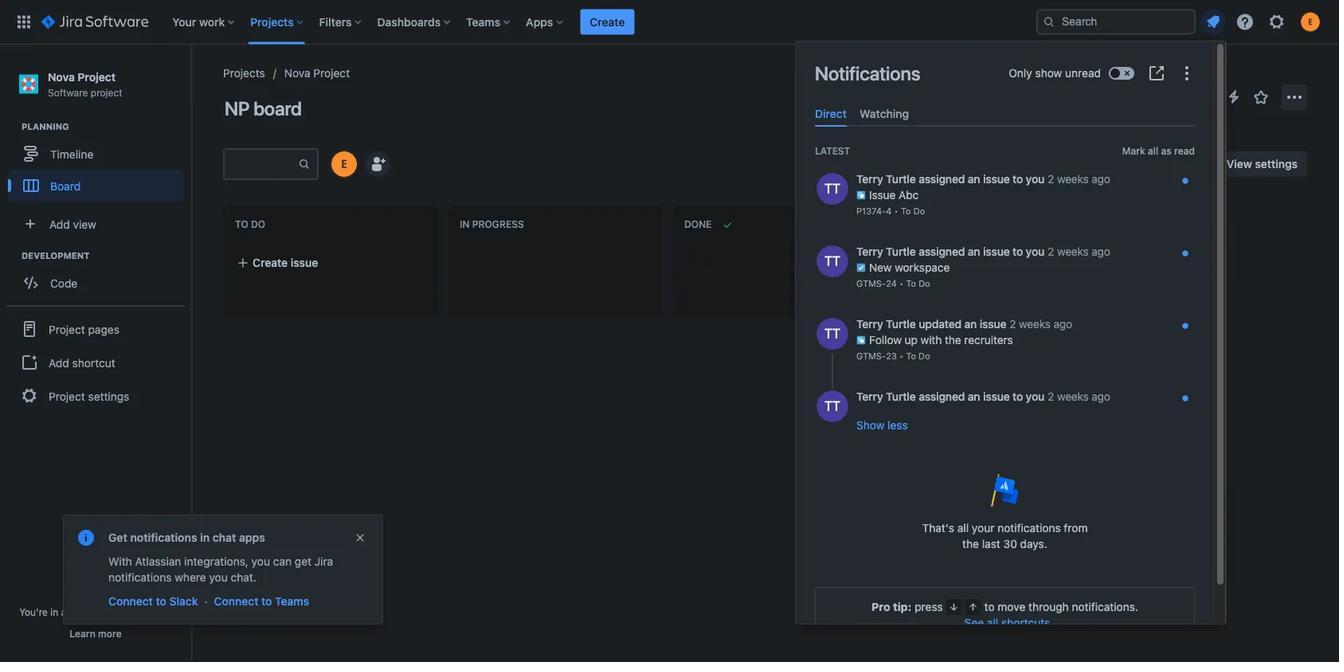 Task type: locate. For each thing, give the bounding box(es) containing it.
0 vertical spatial create
[[590, 15, 625, 28]]

0 vertical spatial projects
[[250, 15, 294, 28]]

2 terry turtle image from the top
[[817, 391, 849, 423]]

1 horizontal spatial connect
[[214, 595, 259, 608]]

group
[[6, 305, 185, 419]]

1 connect from the left
[[108, 595, 153, 608]]

nova
[[284, 67, 311, 80], [48, 70, 75, 83]]

in
[[200, 531, 210, 544], [50, 607, 58, 618]]

nova project software project
[[48, 70, 122, 98]]

issue
[[291, 256, 318, 269]]

nova up board
[[284, 67, 311, 80]]

1 vertical spatial teams
[[275, 595, 309, 608]]

connect to slack button
[[107, 592, 200, 611]]

group containing project pages
[[6, 305, 185, 419]]

0 vertical spatial in
[[200, 531, 210, 544]]

settings down 'add shortcut' button
[[88, 390, 129, 403]]

see
[[965, 617, 984, 630]]

nova inside 'nova project software project'
[[48, 70, 75, 83]]

add left shortcut
[[49, 356, 69, 369]]

project settings
[[49, 390, 129, 403]]

1 vertical spatial all
[[958, 522, 969, 535]]

all
[[1148, 145, 1159, 156], [958, 522, 969, 535], [987, 617, 999, 630]]

1 vertical spatial more image
[[1286, 88, 1305, 107]]

settings
[[1256, 157, 1298, 171], [88, 390, 129, 403]]

jira software image
[[41, 12, 148, 31], [41, 12, 148, 31]]

from
[[1064, 522, 1088, 535]]

1 vertical spatial settings
[[88, 390, 129, 403]]

settings for view settings
[[1256, 157, 1298, 171]]

software
[[48, 87, 88, 98]]

teams inside 'popup button'
[[466, 15, 501, 28]]

help image
[[1236, 12, 1255, 31]]

dismiss image
[[354, 532, 367, 544]]

all right the see
[[987, 617, 999, 630]]

chat
[[213, 531, 236, 544]]

your
[[172, 15, 196, 28]]

all for that's
[[958, 522, 969, 535]]

project
[[314, 67, 350, 80], [78, 70, 116, 83], [49, 323, 85, 336], [49, 390, 85, 403]]

connect
[[108, 595, 153, 608], [214, 595, 259, 608]]

managed
[[96, 607, 138, 618]]

add view
[[49, 217, 96, 231]]

0 vertical spatial terry turtle image
[[817, 173, 849, 205]]

1 horizontal spatial you
[[252, 555, 270, 568]]

1 vertical spatial add
[[49, 356, 69, 369]]

project up software at the left of page
[[78, 70, 116, 83]]

automations menu button icon image
[[1225, 87, 1244, 106]]

can
[[273, 555, 292, 568]]

info image
[[77, 528, 96, 548]]

to for slack
[[156, 595, 167, 608]]

0 vertical spatial terry turtle image
[[817, 246, 849, 278]]

1 horizontal spatial settings
[[1256, 157, 1298, 171]]

get
[[108, 531, 127, 544]]

notifications down atlassian
[[108, 571, 172, 584]]

0 horizontal spatial teams
[[275, 595, 309, 608]]

add
[[49, 217, 70, 231], [49, 356, 69, 369]]

add for add shortcut
[[49, 356, 69, 369]]

connect inside button
[[108, 595, 153, 608]]

1 vertical spatial terry turtle image
[[817, 391, 849, 423]]

create inside create issue button
[[253, 256, 288, 269]]

project right software at the left of page
[[91, 87, 122, 98]]

shortcut
[[72, 356, 115, 369]]

1 horizontal spatial create
[[590, 15, 625, 28]]

with atlassian integrations, you can get jira notifications where you chat.
[[108, 555, 333, 584]]

2 connect from the left
[[214, 595, 259, 608]]

add left view
[[49, 217, 70, 231]]

1 vertical spatial projects
[[223, 67, 265, 80]]

notifications inside with atlassian integrations, you can get jira notifications where you chat.
[[108, 571, 172, 584]]

0 horizontal spatial you
[[209, 571, 228, 584]]

projects up np
[[223, 67, 265, 80]]

the
[[963, 538, 980, 551]]

all inside 'that's all your notifications from the last 30 days.'
[[958, 522, 969, 535]]

eloisefrancis23 image
[[332, 151, 357, 177]]

in left chat
[[200, 531, 210, 544]]

in left a
[[50, 607, 58, 618]]

teams left 'apps'
[[466, 15, 501, 28]]

teams inside 'button'
[[275, 595, 309, 608]]

0 vertical spatial add
[[49, 217, 70, 231]]

connect up "more"
[[108, 595, 153, 608]]

terry turtle image
[[817, 173, 849, 205], [817, 318, 849, 350]]

1 terry turtle image from the top
[[817, 173, 849, 205]]

settings inside button
[[1256, 157, 1298, 171]]

projects inside dropdown button
[[250, 15, 294, 28]]

learn
[[70, 628, 96, 639]]

0 vertical spatial teams
[[466, 15, 501, 28]]

your work
[[172, 15, 225, 28]]

more image right open notifications in a new tab icon
[[1178, 64, 1197, 83]]

a
[[61, 607, 66, 618]]

view settings button
[[1195, 151, 1308, 177]]

notifications up days. on the right bottom of page
[[998, 522, 1061, 535]]

you down integrations,
[[209, 571, 228, 584]]

0 vertical spatial all
[[1148, 145, 1159, 156]]

terry turtle image
[[817, 246, 849, 278], [817, 391, 849, 423]]

all up the
[[958, 522, 969, 535]]

to inside button
[[156, 595, 167, 608]]

insights button
[[1106, 151, 1189, 177]]

more image right 'star np board' image
[[1286, 88, 1305, 107]]

latest
[[815, 145, 850, 156]]

nova project link
[[284, 64, 350, 83]]

more image
[[1178, 64, 1197, 83], [1286, 88, 1305, 107]]

0 horizontal spatial to
[[156, 595, 167, 608]]

settings right view
[[1256, 157, 1298, 171]]

2 horizontal spatial to
[[985, 601, 995, 614]]

add people image
[[368, 155, 387, 174]]

pages
[[88, 323, 119, 336]]

1 vertical spatial project
[[140, 607, 172, 618]]

project right the "managed"
[[140, 607, 172, 618]]

2 terry turtle image from the top
[[817, 318, 849, 350]]

tab list
[[809, 100, 1202, 127]]

you're
[[19, 607, 48, 618]]

connect inside 'button'
[[214, 595, 259, 608]]

show less button
[[857, 418, 908, 434]]

learn more
[[70, 628, 122, 639]]

0 horizontal spatial in
[[50, 607, 58, 618]]

alert
[[64, 516, 383, 624]]

projects up "projects" link
[[250, 15, 294, 28]]

1 vertical spatial you
[[209, 571, 228, 584]]

1 horizontal spatial to
[[261, 595, 272, 608]]

nova for nova project software project
[[48, 70, 75, 83]]

1 vertical spatial create
[[253, 256, 288, 269]]

filters button
[[315, 9, 368, 35]]

days.
[[1021, 538, 1048, 551]]

star np board image
[[1252, 88, 1271, 107]]

project inside 'nova project software project'
[[91, 87, 122, 98]]

0 horizontal spatial all
[[958, 522, 969, 535]]

projects for projects dropdown button on the left of the page
[[250, 15, 294, 28]]

settings image
[[1268, 12, 1287, 31]]

0 horizontal spatial create
[[253, 256, 288, 269]]

1 horizontal spatial nova
[[284, 67, 311, 80]]

1 horizontal spatial in
[[200, 531, 210, 544]]

chat.
[[231, 571, 257, 584]]

tab list containing direct
[[809, 100, 1202, 127]]

0 vertical spatial project
[[91, 87, 122, 98]]

to inside 'button'
[[261, 595, 272, 608]]

code link
[[8, 267, 183, 299]]

0 vertical spatial more image
[[1178, 64, 1197, 83]]

0 horizontal spatial settings
[[88, 390, 129, 403]]

create inside create button
[[590, 15, 625, 28]]

open notifications in a new tab image
[[1148, 64, 1167, 83]]

view
[[73, 217, 96, 231]]

2 horizontal spatial all
[[1148, 145, 1159, 156]]

connect to teams
[[214, 595, 309, 608]]

connect down the chat.
[[214, 595, 259, 608]]

1 horizontal spatial teams
[[466, 15, 501, 28]]

learn more button
[[70, 627, 122, 640]]

nova up software at the left of page
[[48, 70, 75, 83]]

1 vertical spatial terry turtle image
[[817, 318, 849, 350]]

add shortcut
[[49, 356, 115, 369]]

project down filters
[[314, 67, 350, 80]]

project down add shortcut
[[49, 390, 85, 403]]

work
[[199, 15, 225, 28]]

add inside add view "popup button"
[[49, 217, 70, 231]]

1 horizontal spatial all
[[987, 617, 999, 630]]

projects link
[[223, 64, 265, 83]]

0 horizontal spatial nova
[[48, 70, 75, 83]]

0 vertical spatial settings
[[1256, 157, 1298, 171]]

jira
[[315, 555, 333, 568]]

you're in a team-managed project
[[19, 607, 172, 618]]

banner
[[0, 0, 1340, 45]]

that's
[[923, 522, 955, 535]]

all inside button
[[987, 617, 999, 630]]

your profile and settings image
[[1301, 12, 1321, 31]]

mark
[[1123, 145, 1146, 156]]

you
[[252, 555, 270, 568], [209, 571, 228, 584]]

all for see
[[987, 617, 999, 630]]

see all shortcuts
[[965, 617, 1051, 630]]

create right "apps" dropdown button
[[590, 15, 625, 28]]

0 horizontal spatial project
[[91, 87, 122, 98]]

team-
[[69, 607, 96, 618]]

2 vertical spatial all
[[987, 617, 999, 630]]

through
[[1029, 601, 1069, 614]]

last
[[983, 538, 1001, 551]]

all left as
[[1148, 145, 1159, 156]]

read
[[1175, 145, 1195, 156]]

pro tip: press
[[872, 601, 943, 614]]

notifications
[[998, 522, 1061, 535], [130, 531, 197, 544], [108, 571, 172, 584]]

1 terry turtle image from the top
[[817, 246, 849, 278]]

show less
[[857, 419, 908, 432]]

0 horizontal spatial connect
[[108, 595, 153, 608]]

you left can
[[252, 555, 270, 568]]

that's all your notifications from the last 30 days.
[[923, 522, 1088, 551]]

all inside button
[[1148, 145, 1159, 156]]

add inside 'add shortcut' button
[[49, 356, 69, 369]]

projects
[[250, 15, 294, 28], [223, 67, 265, 80]]

project pages link
[[6, 312, 185, 347]]

30
[[1004, 538, 1018, 551]]

alert containing get notifications in chat apps
[[64, 516, 383, 624]]

done
[[685, 219, 712, 230]]

more
[[98, 628, 122, 639]]

connect for connect to slack
[[108, 595, 153, 608]]

dashboards
[[377, 15, 441, 28]]

create left issue
[[253, 256, 288, 269]]

teams down can
[[275, 595, 309, 608]]



Task type: vqa. For each thing, say whether or not it's contained in the screenshot.
Issue
yes



Task type: describe. For each thing, give the bounding box(es) containing it.
create issue
[[253, 256, 318, 269]]

in progress
[[460, 219, 524, 230]]

to do
[[235, 219, 266, 230]]

less
[[888, 419, 908, 432]]

in inside alert
[[200, 531, 210, 544]]

primary element
[[10, 0, 1037, 44]]

settings for project settings
[[88, 390, 129, 403]]

0 vertical spatial you
[[252, 555, 270, 568]]

show
[[1036, 67, 1063, 80]]

connect to slack
[[108, 595, 198, 608]]

notifications up atlassian
[[130, 531, 197, 544]]

1 horizontal spatial project
[[140, 607, 172, 618]]

appswitcher icon image
[[14, 12, 33, 31]]

nova project
[[284, 67, 350, 80]]

search image
[[1043, 16, 1056, 28]]

integrations,
[[184, 555, 249, 568]]

connect to teams button
[[212, 592, 311, 611]]

apps button
[[521, 9, 569, 35]]

project pages
[[49, 323, 119, 336]]

to move through notifications.
[[985, 601, 1139, 614]]

configure board image
[[902, 209, 921, 228]]

insights
[[1138, 157, 1179, 171]]

all for mark
[[1148, 145, 1159, 156]]

development
[[22, 251, 90, 261]]

with
[[108, 555, 132, 568]]

code
[[50, 276, 78, 290]]

sidebar navigation image
[[174, 64, 209, 96]]

notifications image
[[1204, 12, 1223, 31]]

filters
[[319, 15, 352, 28]]

by
[[1011, 159, 1022, 169]]

add for add view
[[49, 217, 70, 231]]

unread
[[1066, 67, 1101, 80]]

1 horizontal spatial more image
[[1286, 88, 1305, 107]]

mark all as read button
[[1123, 143, 1195, 159]]

tab list inside notifications "dialog"
[[809, 100, 1202, 127]]

shortcuts
[[1002, 617, 1051, 630]]

arrow down image
[[948, 601, 961, 614]]

board
[[254, 97, 302, 120]]

group by
[[977, 159, 1022, 169]]

project up add shortcut
[[49, 323, 85, 336]]

get notifications in chat apps
[[108, 531, 265, 544]]

development group
[[8, 250, 190, 304]]

projects for "projects" link
[[223, 67, 265, 80]]

notifications dialog
[[796, 41, 1227, 662]]

do
[[251, 219, 266, 230]]

apps
[[526, 15, 553, 28]]

board link
[[8, 170, 183, 202]]

show
[[857, 419, 885, 432]]

add shortcut button
[[6, 347, 185, 379]]

atlassian
[[135, 555, 181, 568]]

create for create
[[590, 15, 625, 28]]

0 horizontal spatial more image
[[1178, 64, 1197, 83]]

development image
[[2, 246, 22, 266]]

planning
[[22, 122, 69, 132]]

planning group
[[8, 121, 190, 207]]

planning image
[[2, 117, 22, 136]]

to inside notifications "dialog"
[[985, 601, 995, 614]]

dashboards button
[[373, 9, 457, 35]]

get
[[295, 555, 312, 568]]

notifications.
[[1072, 601, 1139, 614]]

watching
[[860, 107, 910, 120]]

timeline link
[[8, 138, 183, 170]]

only
[[1009, 67, 1033, 80]]

board
[[50, 179, 81, 192]]

1 vertical spatial in
[[50, 607, 58, 618]]

move
[[998, 601, 1026, 614]]

Search this board text field
[[225, 150, 298, 179]]

to
[[235, 219, 248, 230]]

arrow up image
[[967, 601, 980, 614]]

add view button
[[10, 208, 182, 240]]

notifications inside 'that's all your notifications from the last 30 days.'
[[998, 522, 1061, 535]]

where
[[175, 571, 206, 584]]

create issue button
[[227, 249, 434, 277]]

project inside 'nova project software project'
[[78, 70, 116, 83]]

notifications
[[815, 62, 921, 84]]

nova for nova project
[[284, 67, 311, 80]]

insights image
[[1115, 155, 1134, 174]]

progress
[[472, 219, 524, 230]]

apps
[[239, 531, 265, 544]]

np board
[[225, 97, 302, 120]]

only show unread
[[1009, 67, 1101, 80]]

to for teams
[[261, 595, 272, 608]]

banner containing your work
[[0, 0, 1340, 45]]

direct
[[815, 107, 847, 120]]

project settings link
[[6, 379, 185, 414]]

press
[[915, 601, 943, 614]]

np
[[225, 97, 250, 120]]

pro
[[872, 601, 891, 614]]

tip:
[[894, 601, 912, 614]]

connect for connect to teams
[[214, 595, 259, 608]]

your work button
[[168, 9, 241, 35]]

create for create issue
[[253, 256, 288, 269]]

see all shortcuts button
[[965, 615, 1051, 631]]

teams button
[[462, 9, 517, 35]]

timeline
[[50, 147, 94, 160]]

Search field
[[1037, 9, 1196, 35]]

in
[[460, 219, 470, 230]]

projects button
[[246, 9, 310, 35]]



